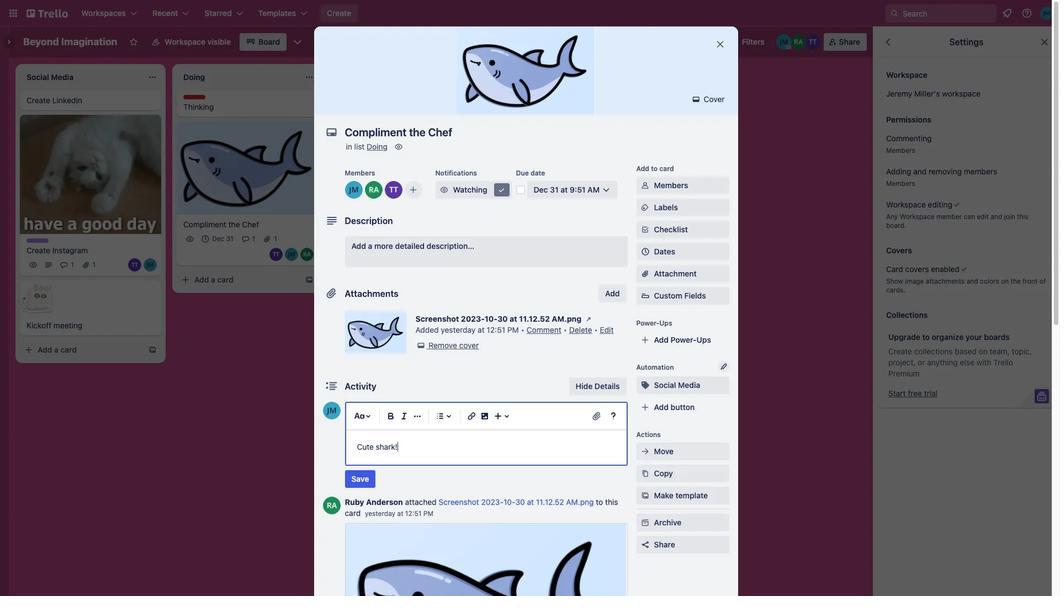 Task type: vqa. For each thing, say whether or not it's contained in the screenshot.
12:51
yes



Task type: locate. For each thing, give the bounding box(es) containing it.
1 horizontal spatial the
[[1011, 277, 1021, 286]]

card up members link
[[660, 165, 674, 173]]

sm image left the labels
[[640, 202, 651, 213]]

2 horizontal spatial to
[[923, 333, 930, 342]]

list inside button
[[553, 71, 564, 81]]

pm down attached
[[424, 510, 434, 518]]

1 vertical spatial add a card button
[[20, 342, 144, 359]]

sm image
[[439, 185, 450, 196], [640, 202, 651, 213], [416, 340, 427, 351], [640, 446, 651, 457], [640, 468, 651, 480], [640, 518, 651, 529]]

2 vertical spatial a
[[54, 346, 59, 355]]

1 vertical spatial 12:51
[[405, 510, 422, 518]]

0 vertical spatial automation
[[675, 37, 717, 46]]

None text field
[[339, 123, 704, 143]]

1 horizontal spatial power-
[[671, 335, 697, 345]]

social media button
[[637, 377, 730, 394]]

jeremy miller (jeremymiller198) image
[[1041, 7, 1054, 20], [323, 402, 341, 420]]

list
[[553, 71, 564, 81], [354, 142, 365, 151]]

12:51 down attached
[[405, 510, 422, 518]]

1 vertical spatial to
[[923, 333, 930, 342]]

0 horizontal spatial automation
[[637, 364, 674, 372]]

list right the in at the top left of page
[[354, 142, 365, 151]]

30
[[498, 314, 508, 324], [516, 498, 525, 507]]

members link
[[637, 177, 730, 194]]

add a card down dec 31 option
[[194, 275, 234, 284]]

1 horizontal spatial ups
[[697, 335, 712, 345]]

terry turtle (terryturtle) image
[[805, 34, 821, 50], [385, 181, 402, 199], [270, 248, 283, 261], [128, 259, 141, 272]]

due date
[[516, 169, 545, 177]]

jeremy
[[887, 89, 913, 98]]

Board name text field
[[18, 33, 123, 51]]

0 vertical spatial screenshot
[[416, 314, 459, 324]]

0 vertical spatial share button
[[824, 33, 867, 51]]

a down kickoff meeting at the left bottom of the page
[[54, 346, 59, 355]]

workspace for workspace visible
[[165, 37, 206, 46]]

0 horizontal spatial create from template… image
[[148, 346, 157, 355]]

1 vertical spatial 30
[[516, 498, 525, 507]]

sm image inside archive link
[[640, 518, 651, 529]]

0 vertical spatial dec
[[534, 185, 548, 194]]

sm image for labels
[[640, 202, 651, 213]]

dates
[[654, 247, 676, 256]]

31 down the compliment the chef
[[226, 235, 234, 243]]

on up the with
[[979, 347, 988, 356]]

0 vertical spatial 31
[[550, 185, 559, 194]]

dec 31
[[212, 235, 234, 243]]

to for organize
[[923, 333, 930, 342]]

front
[[1023, 277, 1038, 286]]

1 horizontal spatial this
[[1018, 213, 1029, 221]]

1 vertical spatial 11.12.52
[[536, 498, 564, 507]]

1 vertical spatial yesterday
[[365, 510, 396, 518]]

sm image left copy
[[640, 468, 651, 480]]

1 horizontal spatial ruby anderson (rubyanderson7) image
[[323, 497, 341, 515]]

10-
[[485, 314, 498, 324], [504, 498, 516, 507]]

workspace visible button
[[145, 33, 238, 51]]

2 horizontal spatial and
[[991, 213, 1003, 221]]

doing
[[367, 142, 388, 151]]

1 horizontal spatial 31
[[550, 185, 559, 194]]

sm image inside the make template link
[[640, 491, 651, 502]]

card down ruby
[[345, 509, 361, 518]]

comment
[[527, 325, 562, 335]]

1 vertical spatial a
[[211, 275, 215, 284]]

2 vertical spatial to
[[596, 498, 603, 507]]

add a card button down the kickoff meeting 'link'
[[20, 342, 144, 359]]

1 horizontal spatial list
[[553, 71, 564, 81]]

custom fields button
[[637, 291, 730, 302]]

sm image down actions
[[640, 446, 651, 457]]

screenshot up 'added'
[[416, 314, 459, 324]]

0 horizontal spatial this
[[606, 498, 619, 507]]

editing
[[928, 200, 953, 209]]

add a card down kickoff meeting at the left bottom of the page
[[38, 346, 77, 355]]

2 horizontal spatial a
[[368, 241, 373, 251]]

italic ⌘i image
[[397, 410, 411, 423]]

permissions
[[887, 115, 932, 124]]

0 vertical spatial the
[[229, 220, 240, 229]]

0 horizontal spatial list
[[354, 142, 365, 151]]

2 vertical spatial create from template… image
[[148, 346, 157, 355]]

sm image for copy
[[640, 468, 651, 480]]

dec 31 at 9:51 am button
[[527, 181, 618, 199]]

text styles image
[[353, 410, 366, 423]]

members inside members link
[[654, 181, 689, 190]]

0 vertical spatial and
[[914, 167, 927, 176]]

31 inside option
[[226, 235, 234, 243]]

back to home image
[[27, 4, 68, 22]]

0 horizontal spatial 10-
[[485, 314, 498, 324]]

0 horizontal spatial to
[[596, 498, 603, 507]]

this inside to this card
[[606, 498, 619, 507]]

attachment
[[654, 269, 697, 278]]

sm image for remove cover
[[416, 340, 427, 351]]

dec down date
[[534, 185, 548, 194]]

0 vertical spatial on
[[1002, 277, 1009, 286]]

1 horizontal spatial create from template… image
[[305, 276, 314, 284]]

team,
[[990, 347, 1010, 356]]

primary element
[[0, 0, 1061, 27]]

ruby anderson (rubyanderson7) image up description
[[365, 181, 383, 199]]

based
[[955, 347, 977, 356]]

create button
[[320, 4, 358, 22]]

premium
[[889, 369, 920, 378]]

0 horizontal spatial 31
[[226, 235, 234, 243]]

or
[[918, 358, 926, 367]]

sm image
[[659, 33, 675, 49], [691, 94, 702, 105], [393, 141, 404, 152], [640, 180, 651, 191], [496, 185, 507, 196], [640, 224, 651, 235], [584, 314, 595, 325], [640, 380, 651, 391], [640, 491, 651, 502]]

filters
[[742, 37, 765, 46]]

add button
[[654, 403, 695, 412]]

link image
[[465, 410, 478, 423]]

add power-ups
[[654, 335, 712, 345]]

and left colors
[[967, 277, 979, 286]]

1 horizontal spatial share button
[[824, 33, 867, 51]]

and inside adding and removing members members
[[914, 167, 927, 176]]

this
[[1018, 213, 1029, 221], [606, 498, 619, 507]]

1 down instagram
[[71, 261, 74, 269]]

automation left the filters "button"
[[675, 37, 717, 46]]

a inside "link"
[[368, 241, 373, 251]]

sm image inside 'watching' button
[[439, 185, 450, 196]]

1 horizontal spatial 12:51
[[487, 325, 506, 335]]

members
[[887, 146, 916, 155], [345, 169, 375, 177], [887, 180, 916, 188], [654, 181, 689, 190]]

sm image down notifications
[[439, 185, 450, 196]]

shark!
[[376, 443, 398, 452]]

doing link
[[367, 142, 388, 151]]

12:51 down screenshot 2023-10-30 at 11.12.52 am.png
[[487, 325, 506, 335]]

power- down power-ups
[[671, 335, 697, 345]]

a left more
[[368, 241, 373, 251]]

0 horizontal spatial ruby anderson (rubyanderson7) image
[[365, 181, 383, 199]]

ruby anderson (rubyanderson7) image right filters
[[791, 34, 806, 50]]

0 vertical spatial am.png
[[552, 314, 582, 324]]

0 horizontal spatial 30
[[498, 314, 508, 324]]

sm image for checklist link
[[640, 224, 651, 235]]

this left make
[[606, 498, 619, 507]]

0 vertical spatial this
[[1018, 213, 1029, 221]]

1 horizontal spatial to
[[651, 165, 658, 173]]

create
[[327, 8, 351, 18], [27, 96, 50, 105], [27, 246, 50, 255], [889, 347, 913, 356]]

1 down create instagram link
[[93, 261, 96, 269]]

add up edit
[[606, 289, 620, 298]]

31 for dec 31
[[226, 235, 234, 243]]

0 horizontal spatial 12:51
[[405, 510, 422, 518]]

2023-
[[461, 314, 485, 324], [482, 498, 504, 507]]

0 vertical spatial add a card
[[194, 275, 234, 284]]

screenshot
[[416, 314, 459, 324], [439, 498, 479, 507]]

sm image inside cover link
[[691, 94, 702, 105]]

0 vertical spatial ruby anderson (rubyanderson7) image
[[791, 34, 806, 50]]

1 horizontal spatial dec
[[534, 185, 548, 194]]

1 vertical spatial and
[[991, 213, 1003, 221]]

sm image inside social media button
[[640, 380, 651, 391]]

1 vertical spatial screenshot
[[439, 498, 479, 507]]

cute
[[357, 443, 374, 452]]

1 horizontal spatial pm
[[508, 325, 519, 335]]

any workspace member can edit and join this board.
[[887, 213, 1029, 230]]

create for create linkedin
[[27, 96, 50, 105]]

detailed
[[395, 241, 425, 251]]

added yesterday at 12:51 pm
[[416, 325, 519, 335]]

create from template… image
[[462, 101, 471, 109], [305, 276, 314, 284], [148, 346, 157, 355]]

a for the bottommost create from template… icon
[[54, 346, 59, 355]]

to inside upgrade to organize your boards create collections based on team, topic, project, or anything else with trello premium
[[923, 333, 930, 342]]

comment link
[[527, 325, 562, 335]]

0 horizontal spatial ruby anderson (rubyanderson7) image
[[301, 248, 314, 261]]

card down "dec 31"
[[217, 275, 234, 284]]

list right another
[[553, 71, 564, 81]]

1 horizontal spatial automation
[[675, 37, 717, 46]]

0 horizontal spatial ups
[[660, 319, 673, 328]]

dec inside option
[[212, 235, 224, 243]]

0 horizontal spatial dec
[[212, 235, 224, 243]]

sm image inside move 'link'
[[640, 446, 651, 457]]

with
[[977, 358, 992, 367]]

0 vertical spatial add a card button
[[177, 271, 301, 289]]

jeremy miller (jeremymiller198) image
[[777, 34, 792, 50], [345, 181, 363, 199], [285, 248, 298, 261], [144, 259, 157, 272]]

linkedin
[[52, 96, 82, 105]]

sm image left the archive
[[640, 518, 651, 529]]

the left chef
[[229, 220, 240, 229]]

0 horizontal spatial share button
[[637, 536, 730, 554]]

ruby anderson (rubyanderson7) image
[[791, 34, 806, 50], [365, 181, 383, 199]]

ups down "fields"
[[697, 335, 712, 345]]

and right adding
[[914, 167, 927, 176]]

add power-ups link
[[637, 331, 730, 349]]

on
[[1002, 277, 1009, 286], [979, 347, 988, 356]]

0 horizontal spatial add a card
[[38, 346, 77, 355]]

ruby anderson (rubyanderson7) image
[[301, 248, 314, 261], [323, 497, 341, 515]]

1 horizontal spatial and
[[967, 277, 979, 286]]

dec down the compliment the chef
[[212, 235, 224, 243]]

power-ups
[[637, 319, 673, 328]]

sm image inside checklist link
[[640, 224, 651, 235]]

0 horizontal spatial share
[[654, 540, 676, 550]]

sm image for automation button
[[659, 33, 675, 49]]

make
[[654, 491, 674, 501]]

this right join
[[1018, 213, 1029, 221]]

hide
[[576, 382, 593, 391]]

description
[[345, 216, 393, 226]]

labels
[[654, 203, 678, 212]]

0 horizontal spatial add a card button
[[20, 342, 144, 359]]

and left join
[[991, 213, 1003, 221]]

thoughts
[[183, 95, 214, 103]]

members down adding
[[887, 180, 916, 188]]

boards
[[985, 333, 1010, 342]]

members up the labels
[[654, 181, 689, 190]]

1 vertical spatial jeremy miller (jeremymiller198) image
[[323, 402, 341, 420]]

sm image inside copy link
[[640, 468, 651, 480]]

0 vertical spatial ruby anderson (rubyanderson7) image
[[301, 248, 314, 261]]

members inside commenting members
[[887, 146, 916, 155]]

automation up social
[[637, 364, 674, 372]]

Search field
[[899, 5, 996, 22]]

edit
[[978, 213, 989, 221]]

the left front
[[1011, 277, 1021, 286]]

sm image inside automation button
[[659, 33, 675, 49]]

organize
[[932, 333, 964, 342]]

31 inside 'button'
[[550, 185, 559, 194]]

1 vertical spatial 31
[[226, 235, 234, 243]]

add inside "link"
[[352, 241, 366, 251]]

2 horizontal spatial create from template… image
[[462, 101, 471, 109]]

color: purple, title: none image
[[27, 239, 49, 243]]

1 vertical spatial on
[[979, 347, 988, 356]]

create inside 'link'
[[27, 96, 50, 105]]

dec 31 at 9:51 am
[[534, 185, 600, 194]]

sm image for the make template link
[[640, 491, 651, 502]]

0 vertical spatial pm
[[508, 325, 519, 335]]

add a card button down "dec 31"
[[177, 271, 301, 289]]

member
[[937, 213, 963, 221]]

editor toolbar toolbar
[[351, 408, 622, 425]]

am
[[588, 185, 600, 194]]

1 vertical spatial ups
[[697, 335, 712, 345]]

archive link
[[637, 514, 730, 532]]

create inside 'button'
[[327, 8, 351, 18]]

0 vertical spatial a
[[368, 241, 373, 251]]

members
[[964, 167, 998, 176]]

1 vertical spatial the
[[1011, 277, 1021, 286]]

in
[[346, 142, 352, 151]]

1 vertical spatial this
[[606, 498, 619, 507]]

ups up "add power-ups"
[[660, 319, 673, 328]]

create inside upgrade to organize your boards create collections based on team, topic, project, or anything else with trello premium
[[889, 347, 913, 356]]

1 vertical spatial add a card
[[38, 346, 77, 355]]

0 horizontal spatial on
[[979, 347, 988, 356]]

at
[[561, 185, 568, 194], [510, 314, 518, 324], [478, 325, 485, 335], [527, 498, 534, 507], [397, 510, 404, 518]]

dates button
[[637, 243, 730, 261]]

workspace up jeremy
[[887, 70, 928, 80]]

sm image inside members link
[[640, 180, 651, 191]]

0 vertical spatial to
[[651, 165, 658, 173]]

0 vertical spatial power-
[[637, 319, 660, 328]]

on right colors
[[1002, 277, 1009, 286]]

1 vertical spatial power-
[[671, 335, 697, 345]]

workspace left visible at the left top of page
[[165, 37, 206, 46]]

members down in list doing
[[345, 169, 375, 177]]

1 horizontal spatial jeremy miller (jeremymiller198) image
[[1041, 7, 1054, 20]]

add down power-ups
[[654, 335, 669, 345]]

1 horizontal spatial on
[[1002, 277, 1009, 286]]

card down meeting
[[61, 346, 77, 355]]

0 vertical spatial yesterday
[[441, 325, 476, 335]]

screenshot 2023-10-30 at 11.12.52 am.png link
[[439, 498, 594, 507]]

sm image down 'added'
[[416, 340, 427, 351]]

0 vertical spatial 12:51
[[487, 325, 506, 335]]

move
[[654, 447, 674, 456]]

0 horizontal spatial jeremy miller (jeremymiller198) image
[[323, 402, 341, 420]]

members down commenting
[[887, 146, 916, 155]]

pm down screenshot 2023-10-30 at 11.12.52 am.png
[[508, 325, 519, 335]]

sm image for watching
[[439, 185, 450, 196]]

workspace inside button
[[165, 37, 206, 46]]

thinking
[[183, 102, 214, 112]]

add left more
[[352, 241, 366, 251]]

jeremy miller (jeremymiller198) image right open information menu image
[[1041, 7, 1054, 20]]

power- down custom
[[637, 319, 660, 328]]

show
[[887, 277, 904, 286]]

0 horizontal spatial pm
[[424, 510, 434, 518]]

1 vertical spatial share button
[[637, 536, 730, 554]]

create for create
[[327, 8, 351, 18]]

visible
[[208, 37, 231, 46]]

0 horizontal spatial the
[[229, 220, 240, 229]]

12:51
[[487, 325, 506, 335], [405, 510, 422, 518]]

dec inside 'button'
[[534, 185, 548, 194]]

0 vertical spatial create from template… image
[[462, 101, 471, 109]]

bold ⌘b image
[[384, 410, 397, 423]]

workspace up 'any'
[[887, 200, 926, 209]]

31 left 9:51
[[550, 185, 559, 194]]

dec for dec 31 at 9:51 am
[[534, 185, 548, 194]]

jeremy miller's workspace
[[887, 89, 981, 98]]

add a card button for middle create from template… icon
[[177, 271, 301, 289]]

search image
[[891, 9, 899, 18]]

jeremy miller (jeremymiller198) image left text styles icon
[[323, 402, 341, 420]]

hide details
[[576, 382, 620, 391]]

1 vertical spatial 2023-
[[482, 498, 504, 507]]

1 horizontal spatial share
[[840, 37, 861, 46]]

sm image inside labels link
[[640, 202, 651, 213]]

1 vertical spatial dec
[[212, 235, 224, 243]]

cute shark!
[[357, 443, 398, 452]]

automation inside button
[[675, 37, 717, 46]]

yesterday down anderson
[[365, 510, 396, 518]]

cover
[[702, 94, 725, 104]]

a down dec 31 option
[[211, 275, 215, 284]]

yesterday up remove cover
[[441, 325, 476, 335]]

1 horizontal spatial a
[[211, 275, 215, 284]]

to for card
[[651, 165, 658, 173]]

0 vertical spatial 30
[[498, 314, 508, 324]]

share
[[840, 37, 861, 46], [654, 540, 676, 550]]

workspace down workspace editing
[[900, 213, 935, 221]]

screenshot right attached
[[439, 498, 479, 507]]

thoughts thinking
[[183, 95, 214, 112]]

jeremy miller's workspace link
[[880, 84, 1054, 104]]

board
[[259, 37, 280, 46]]

0 horizontal spatial and
[[914, 167, 927, 176]]

0 horizontal spatial a
[[54, 346, 59, 355]]



Task type: describe. For each thing, give the bounding box(es) containing it.
this inside any workspace member can edit and join this board.
[[1018, 213, 1029, 221]]

fields
[[685, 291, 706, 301]]

upgrade to organize your boards create collections based on team, topic, project, or anything else with trello premium
[[889, 333, 1033, 378]]

the inside show image attachments and colors on the front of cards.
[[1011, 277, 1021, 286]]

settings
[[950, 37, 984, 47]]

0 vertical spatial 10-
[[485, 314, 498, 324]]

activity
[[345, 382, 377, 392]]

sm image for archive
[[640, 518, 651, 529]]

removing
[[929, 167, 962, 176]]

lists image
[[433, 410, 447, 423]]

copy link
[[637, 465, 730, 483]]

upgrade
[[889, 333, 921, 342]]

on inside upgrade to organize your boards create collections based on team, topic, project, or anything else with trello premium
[[979, 347, 988, 356]]

1 vertical spatial pm
[[424, 510, 434, 518]]

sm image for move
[[640, 446, 651, 457]]

else
[[960, 358, 975, 367]]

yesterday at 12:51 pm link
[[365, 510, 434, 518]]

remove cover link
[[416, 340, 479, 351]]

adding and removing members members
[[887, 167, 998, 188]]

attached
[[405, 498, 437, 507]]

on inside show image attachments and colors on the front of cards.
[[1002, 277, 1009, 286]]

add left another
[[506, 71, 521, 81]]

board link
[[240, 33, 287, 51]]

add a card button for the bottommost create from template… icon
[[20, 342, 144, 359]]

button
[[671, 403, 695, 412]]

to this card
[[345, 498, 619, 518]]

card
[[887, 265, 904, 274]]

custom
[[654, 291, 683, 301]]

0 vertical spatial ups
[[660, 319, 673, 328]]

compliment the chef link
[[183, 219, 312, 230]]

due
[[516, 169, 529, 177]]

1 vertical spatial share
[[654, 540, 676, 550]]

start free trial button
[[889, 388, 938, 399]]

0 vertical spatial share
[[840, 37, 861, 46]]

1 down chef
[[252, 235, 255, 243]]

move link
[[637, 443, 730, 461]]

add left button
[[654, 403, 669, 412]]

1 horizontal spatial 30
[[516, 498, 525, 507]]

1 horizontal spatial yesterday
[[441, 325, 476, 335]]

Dec 31 checkbox
[[199, 232, 237, 246]]

power ups image
[[596, 38, 605, 46]]

add down dec 31 option
[[194, 275, 209, 284]]

yesterday at 12:51 pm
[[365, 510, 434, 518]]

kickoff
[[27, 321, 51, 331]]

1 vertical spatial ruby anderson (rubyanderson7) image
[[365, 181, 383, 199]]

enabled
[[932, 265, 960, 274]]

1 vertical spatial 10-
[[504, 498, 516, 507]]

add to card
[[637, 165, 674, 173]]

add a more detailed description…
[[352, 241, 475, 251]]

sm image for members link
[[640, 180, 651, 191]]

color: bold red, title: "thoughts" element
[[183, 95, 214, 103]]

compliment
[[183, 220, 226, 229]]

workspace editing
[[887, 200, 953, 209]]

attach and insert link image
[[591, 411, 602, 422]]

31 for dec 31 at 9:51 am
[[550, 185, 559, 194]]

more
[[375, 241, 393, 251]]

at inside "dec 31 at 9:51 am" 'button'
[[561, 185, 568, 194]]

add inside button
[[606, 289, 620, 298]]

topic,
[[1012, 347, 1033, 356]]

image
[[906, 277, 925, 286]]

filters button
[[726, 33, 768, 51]]

adding
[[887, 167, 912, 176]]

another
[[523, 71, 551, 81]]

to inside to this card
[[596, 498, 603, 507]]

members inside adding and removing members members
[[887, 180, 916, 188]]

collections
[[887, 310, 928, 320]]

details
[[595, 382, 620, 391]]

attachment button
[[637, 265, 730, 283]]

sm image inside 'watching' button
[[496, 185, 507, 196]]

labels link
[[637, 199, 730, 217]]

anything
[[928, 358, 958, 367]]

power- inside add power-ups link
[[671, 335, 697, 345]]

commenting members
[[887, 134, 932, 155]]

save button
[[345, 471, 376, 488]]

open information menu image
[[1022, 8, 1033, 19]]

attachments
[[926, 277, 965, 286]]

in list doing
[[346, 142, 388, 151]]

open help dialog image
[[607, 410, 620, 423]]

trial
[[925, 389, 938, 398]]

your
[[966, 333, 983, 342]]

dec for dec 31
[[212, 235, 224, 243]]

workspace visible
[[165, 37, 231, 46]]

more formatting image
[[411, 410, 424, 423]]

and inside any workspace member can edit and join this board.
[[991, 213, 1003, 221]]

cover
[[459, 341, 479, 350]]

0 vertical spatial 11.12.52
[[519, 314, 550, 324]]

0 vertical spatial jeremy miller (jeremymiller198) image
[[1041, 7, 1054, 20]]

workspace
[[943, 89, 981, 98]]

miller's
[[915, 89, 941, 98]]

watching
[[453, 185, 488, 194]]

customize views image
[[292, 36, 303, 48]]

imagination
[[61, 36, 117, 48]]

template
[[676, 491, 708, 501]]

start free trial
[[889, 389, 938, 398]]

colors
[[981, 277, 1000, 286]]

make template
[[654, 491, 708, 501]]

date
[[531, 169, 545, 177]]

anderson
[[366, 498, 403, 507]]

chef
[[242, 220, 259, 229]]

Main content area, start typing to enter text. text field
[[357, 441, 616, 454]]

instagram
[[52, 246, 88, 255]]

1 vertical spatial create from template… image
[[305, 276, 314, 284]]

1 horizontal spatial ruby anderson (rubyanderson7) image
[[791, 34, 806, 50]]

and inside show image attachments and colors on the front of cards.
[[967, 277, 979, 286]]

1 vertical spatial ruby anderson (rubyanderson7) image
[[323, 497, 341, 515]]

delete
[[569, 325, 593, 335]]

1 horizontal spatial add a card
[[194, 275, 234, 284]]

1 vertical spatial list
[[354, 142, 365, 151]]

workspace for workspace editing
[[887, 200, 926, 209]]

copy
[[654, 469, 673, 478]]

description…
[[427, 241, 475, 251]]

0 vertical spatial 2023-
[[461, 314, 485, 324]]

remove cover
[[429, 341, 479, 350]]

social media
[[654, 381, 701, 390]]

collections
[[915, 347, 953, 356]]

star or unstar board image
[[130, 38, 138, 46]]

create for create instagram
[[27, 246, 50, 255]]

a for middle create from template… icon
[[211, 275, 215, 284]]

sm image for social media button
[[640, 380, 651, 391]]

1 down compliment the chef link
[[274, 235, 277, 243]]

thinking link
[[183, 102, 312, 113]]

workspace inside any workspace member can edit and join this board.
[[900, 213, 935, 221]]

of
[[1040, 277, 1047, 286]]

card inside to this card
[[345, 509, 361, 518]]

create linkedin link
[[27, 95, 155, 106]]

add members to card image
[[409, 185, 418, 196]]

Mark due date as complete checkbox
[[516, 186, 525, 194]]

0 horizontal spatial yesterday
[[365, 510, 396, 518]]

show image attachments and colors on the front of cards.
[[887, 277, 1047, 294]]

0 notifications image
[[1001, 7, 1014, 20]]

board.
[[887, 222, 907, 230]]

sm image for cover link
[[691, 94, 702, 105]]

add up members link
[[637, 165, 650, 173]]

screenshot 2023-10-30 at 11.12.52 am.png
[[416, 314, 582, 324]]

create instagram
[[27, 246, 88, 255]]

automation button
[[659, 33, 724, 51]]

compliment the chef
[[183, 220, 259, 229]]

save
[[352, 475, 369, 484]]

checklist link
[[637, 221, 730, 239]]

image image
[[478, 410, 491, 423]]

beyond
[[23, 36, 59, 48]]

ruby
[[345, 498, 364, 507]]

attachments
[[345, 289, 399, 299]]

add down kickoff
[[38, 346, 52, 355]]

1 vertical spatial am.png
[[566, 498, 594, 507]]

covers
[[906, 265, 929, 274]]

archive
[[654, 518, 682, 528]]

workspace for workspace
[[887, 70, 928, 80]]

notifications
[[436, 169, 477, 177]]



